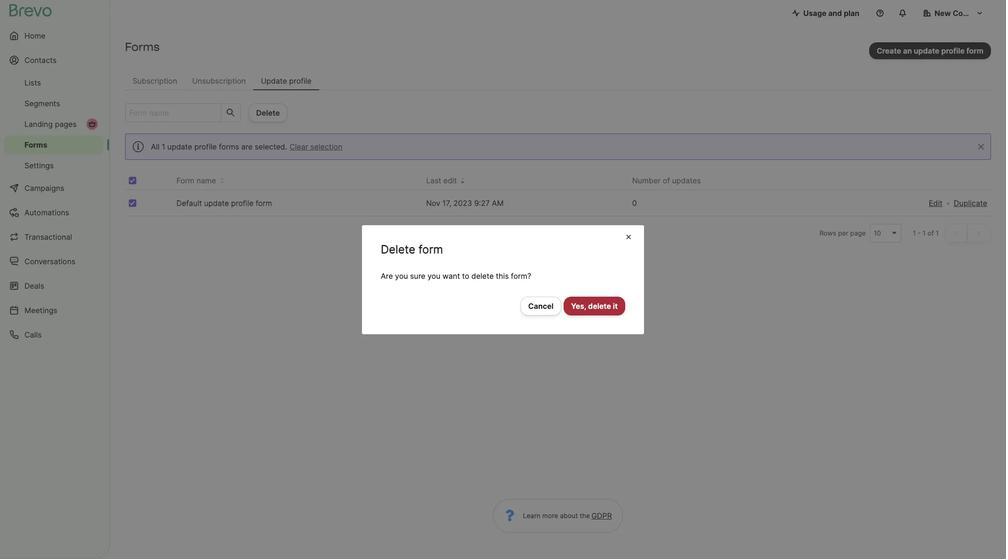 Task type: vqa. For each thing, say whether or not it's contained in the screenshot.
2nd double from left
no



Task type: locate. For each thing, give the bounding box(es) containing it.
rows per page
[[820, 229, 866, 237]]

you right are
[[395, 271, 408, 280]]

17,
[[442, 198, 451, 208]]

gdpr link
[[590, 510, 612, 521]]

0 horizontal spatial of
[[663, 176, 670, 185]]

meetings
[[24, 306, 57, 315]]

forms
[[125, 40, 159, 54], [24, 140, 47, 150]]

update right all
[[167, 142, 192, 151]]

landing pages link
[[4, 115, 103, 134]]

0 horizontal spatial delete
[[472, 271, 494, 280]]

yes, delete it
[[571, 301, 618, 311]]

9:27
[[474, 198, 490, 208]]

edit link
[[929, 197, 943, 209]]

yes, delete it button
[[564, 296, 625, 315]]

0 vertical spatial of
[[663, 176, 670, 185]]

of right -
[[928, 229, 934, 237]]

of
[[663, 176, 670, 185], [928, 229, 934, 237]]

0 vertical spatial update
[[167, 142, 192, 151]]

1 horizontal spatial forms
[[125, 40, 159, 54]]

1
[[162, 142, 165, 151], [913, 229, 916, 237], [923, 229, 926, 237], [936, 229, 939, 237]]

conversations link
[[4, 250, 103, 273]]

last edit button
[[426, 175, 465, 186]]

forms up subscription
[[125, 40, 159, 54]]

number of updates
[[632, 176, 701, 185]]

-
[[918, 229, 921, 237]]

1 vertical spatial forms
[[24, 140, 47, 150]]

forms
[[219, 142, 239, 151]]

usage and plan
[[803, 8, 860, 18]]

form
[[256, 198, 272, 208], [419, 242, 443, 256]]

update down name
[[204, 198, 229, 208]]

1 vertical spatial delete
[[588, 301, 611, 311]]

sure
[[410, 271, 425, 280]]

settings link
[[4, 156, 103, 175]]

cancel
[[528, 301, 554, 311]]

form name button
[[176, 175, 224, 186]]

deals
[[24, 281, 44, 291]]

you
[[395, 271, 408, 280], [428, 271, 441, 280]]

are you sure you want to delete this form?
[[381, 271, 531, 280]]

0 horizontal spatial profile
[[194, 142, 217, 151]]

duplicate
[[954, 198, 987, 208]]

are
[[241, 142, 253, 151]]

delete left it at bottom right
[[588, 301, 611, 311]]

automations
[[24, 208, 69, 217]]

cancel button
[[520, 296, 562, 315]]

left___rvooi image
[[88, 120, 96, 128]]

1 horizontal spatial delete
[[588, 301, 611, 311]]

to
[[462, 271, 469, 280]]

1 horizontal spatial form
[[419, 242, 443, 256]]

last
[[426, 176, 441, 185]]

close image
[[625, 230, 632, 242]]

all 1 update profile forms are selected. clear selection
[[151, 142, 342, 151]]

delete inside the yes, delete it button
[[588, 301, 611, 311]]

new
[[935, 8, 951, 18]]

delete right to
[[472, 271, 494, 280]]

0 vertical spatial profile
[[289, 76, 312, 86]]

number
[[632, 176, 661, 185]]

default
[[176, 198, 202, 208]]

home
[[24, 31, 45, 40]]

1 horizontal spatial of
[[928, 229, 934, 237]]

delete
[[381, 242, 415, 256]]

duplicate link
[[954, 197, 987, 209]]

usage and plan button
[[785, 4, 867, 23]]

new company
[[935, 8, 988, 18]]

it
[[613, 301, 618, 311]]

new company button
[[916, 4, 991, 23]]

you right sure
[[428, 271, 441, 280]]

1 vertical spatial update
[[204, 198, 229, 208]]

1 vertical spatial of
[[928, 229, 934, 237]]

update
[[167, 142, 192, 151], [204, 198, 229, 208]]

delete
[[472, 271, 494, 280], [588, 301, 611, 311]]

and
[[828, 8, 842, 18]]

0 horizontal spatial you
[[395, 271, 408, 280]]

gdpr
[[591, 511, 612, 521]]

subscription
[[133, 76, 177, 86]]

clear selection link
[[287, 141, 345, 152]]

of right 'number'
[[663, 176, 670, 185]]

0 horizontal spatial forms
[[24, 140, 47, 150]]

0 vertical spatial form
[[256, 198, 272, 208]]

automations link
[[4, 201, 103, 224]]

nov 17, 2023 9:27 am
[[426, 198, 504, 208]]

1 vertical spatial profile
[[194, 142, 217, 151]]

1 horizontal spatial update
[[204, 198, 229, 208]]

number of updates button
[[632, 175, 709, 186]]

form name
[[176, 176, 216, 185]]

forms down 'landing'
[[24, 140, 47, 150]]

1 horizontal spatial you
[[428, 271, 441, 280]]

segments link
[[4, 94, 103, 113]]

nov
[[426, 198, 440, 208]]

usage
[[803, 8, 827, 18]]

last edit
[[426, 176, 457, 185]]

1 horizontal spatial profile
[[231, 198, 254, 208]]

search image
[[225, 107, 237, 118]]

delete form
[[381, 242, 443, 256]]

campaigns
[[24, 183, 64, 193]]

profile
[[289, 76, 312, 86], [194, 142, 217, 151], [231, 198, 254, 208]]

company
[[953, 8, 988, 18]]



Task type: describe. For each thing, give the bounding box(es) containing it.
1 you from the left
[[395, 271, 408, 280]]

rows
[[820, 229, 836, 237]]

form
[[176, 176, 194, 185]]

update profile
[[261, 76, 312, 86]]

this
[[496, 271, 509, 280]]

selected.
[[255, 142, 287, 151]]

transactional link
[[4, 226, 103, 248]]

deals link
[[4, 275, 103, 297]]

2023
[[454, 198, 472, 208]]

unsubscription
[[192, 76, 246, 86]]

contacts link
[[4, 49, 103, 71]]

0 horizontal spatial update
[[167, 142, 192, 151]]

meetings link
[[4, 299, 103, 322]]

clear
[[290, 142, 308, 151]]

contacts
[[24, 55, 57, 65]]

landing pages
[[24, 119, 77, 129]]

conversations
[[24, 257, 75, 266]]

segments
[[24, 99, 60, 108]]

forms link
[[4, 135, 103, 154]]

0 vertical spatial forms
[[125, 40, 159, 54]]

2 horizontal spatial profile
[[289, 76, 312, 86]]

unsubscription link
[[185, 71, 253, 90]]

edit
[[929, 198, 943, 208]]

am
[[492, 198, 504, 208]]

0 horizontal spatial form
[[256, 198, 272, 208]]

calls
[[24, 330, 42, 339]]

name
[[197, 176, 216, 185]]

pages
[[55, 119, 77, 129]]

calls link
[[4, 323, 103, 346]]

plan
[[844, 8, 860, 18]]

lists link
[[4, 73, 103, 92]]

form?
[[511, 271, 531, 280]]

selection
[[310, 142, 342, 151]]

lists
[[24, 78, 41, 87]]

subscription link
[[125, 71, 185, 90]]

0
[[632, 198, 637, 208]]

all
[[151, 142, 160, 151]]

default update profile form
[[176, 198, 272, 208]]

2 you from the left
[[428, 271, 441, 280]]

update
[[261, 76, 287, 86]]

want
[[443, 271, 460, 280]]

0 vertical spatial delete
[[472, 271, 494, 280]]

home link
[[4, 24, 103, 47]]

of inside button
[[663, 176, 670, 185]]

1 - 1 of 1
[[913, 229, 939, 237]]

2 vertical spatial profile
[[231, 198, 254, 208]]

search button
[[221, 104, 240, 122]]

update profile link
[[253, 71, 319, 90]]

page
[[850, 229, 866, 237]]

settings
[[24, 161, 54, 170]]

edit
[[443, 176, 457, 185]]

per
[[838, 229, 849, 237]]

transactional
[[24, 232, 72, 242]]

default update profile form link
[[176, 198, 272, 208]]

campaigns link
[[4, 177, 103, 199]]

yes,
[[571, 301, 586, 311]]

landing
[[24, 119, 53, 129]]

updates
[[672, 176, 701, 185]]

are
[[381, 271, 393, 280]]

1 vertical spatial form
[[419, 242, 443, 256]]

Campaign name search field
[[126, 104, 217, 122]]



